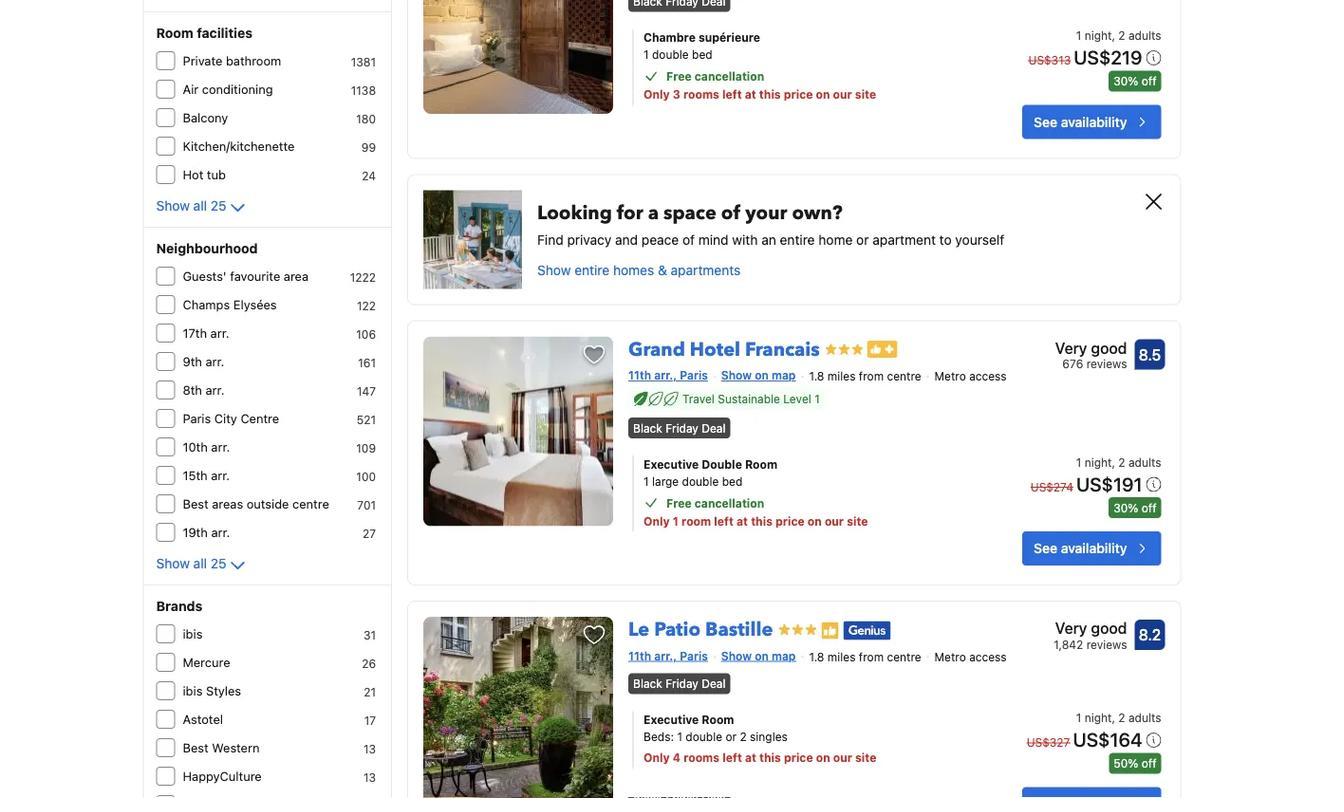 Task type: locate. For each thing, give the bounding box(es) containing it.
30%
[[1114, 74, 1139, 88], [1114, 501, 1139, 514]]

11th down grand
[[628, 369, 651, 382]]

2 for us$219
[[1119, 29, 1125, 42]]

106
[[356, 328, 376, 341]]

bed down chambre supérieure
[[692, 48, 713, 61]]

2 access from the top
[[969, 651, 1007, 664]]

2 up us$164
[[1119, 712, 1125, 725]]

our inside executive room beds: 1 double or 2 singles only 4 rooms left at this price on our site
[[833, 751, 852, 765]]

our down the 'executive room' link
[[833, 751, 852, 765]]

black friday deal down travel
[[633, 421, 726, 435]]

arr. for 19th arr.
[[211, 525, 230, 540]]

1 vertical spatial see availability
[[1034, 541, 1127, 556]]

1 vertical spatial ,
[[1112, 456, 1115, 469]]

0 vertical spatial entire
[[780, 231, 815, 247]]

only left 3
[[644, 88, 670, 101]]

room
[[156, 25, 193, 41], [745, 457, 778, 471], [702, 713, 734, 727]]

0 vertical spatial metro access
[[935, 370, 1007, 383]]

1 vertical spatial map
[[772, 649, 796, 663]]

,
[[1112, 29, 1115, 42], [1112, 456, 1115, 469], [1112, 712, 1115, 725]]

2 , from the top
[[1112, 456, 1115, 469]]

1 access from the top
[[969, 370, 1007, 383]]

site for us$219
[[855, 88, 876, 101]]

deal down le patio bastille
[[702, 677, 726, 691]]

2 cancellation from the top
[[695, 496, 764, 510]]

this property is part of our preferred plus programme. it is committed to providing outstanding service and excellent value. it will pay us a higher commission if you make a booking. image
[[867, 341, 898, 358], [867, 341, 898, 358]]

at down singles
[[745, 751, 757, 765]]

executive inside executive room beds: 1 double or 2 singles only 4 rooms left at this price on our site
[[644, 713, 699, 727]]

3 adults from the top
[[1129, 712, 1161, 725]]

map down francais at the top
[[772, 369, 796, 382]]

reviews inside very good 676 reviews
[[1087, 357, 1127, 370]]

2
[[1119, 29, 1125, 42], [1119, 456, 1125, 469], [1119, 712, 1125, 725], [740, 731, 747, 744]]

an
[[762, 231, 776, 247]]

site for us$191
[[847, 514, 868, 528]]

arr., down grand
[[654, 369, 677, 382]]

le
[[628, 617, 649, 643]]

1 vertical spatial executive
[[644, 713, 699, 727]]

2 vertical spatial our
[[833, 751, 852, 765]]

1 black friday deal from the top
[[633, 421, 726, 435]]

2 for us$191
[[1119, 456, 1125, 469]]

3 off from the top
[[1142, 757, 1157, 770]]

beds:
[[644, 731, 674, 744]]

0 vertical spatial access
[[969, 370, 1007, 383]]

2 metro from the top
[[935, 651, 966, 664]]

1 free from the top
[[666, 70, 692, 83]]

this for us$219
[[759, 88, 781, 101]]

only left room
[[644, 514, 670, 528]]

2 executive from the top
[[644, 713, 699, 727]]

executive up beds:
[[644, 713, 699, 727]]

0 vertical spatial at
[[745, 88, 756, 101]]

chambre
[[644, 31, 696, 44]]

reviews right 1,842
[[1087, 638, 1127, 651]]

left for us$219
[[722, 88, 742, 101]]

very up 676
[[1055, 339, 1087, 357]]

good inside very good 676 reviews
[[1091, 339, 1127, 357]]

or right home
[[856, 231, 869, 247]]

night up us$191
[[1085, 456, 1112, 469]]

1 vertical spatial paris
[[183, 412, 211, 426]]

0 vertical spatial site
[[855, 88, 876, 101]]

1 vertical spatial very good element
[[1054, 617, 1127, 640]]

good left 8.2
[[1091, 619, 1127, 637]]

see down us$313
[[1034, 114, 1058, 129]]

see down the us$274
[[1034, 541, 1058, 556]]

0 vertical spatial 13
[[364, 742, 376, 756]]

show for show entire homes & apartments button
[[537, 262, 571, 277]]

0 vertical spatial black
[[633, 421, 662, 435]]

free for us$219
[[666, 70, 692, 83]]

1 only from the top
[[644, 88, 670, 101]]

bathroom
[[226, 54, 281, 68]]

very for francais
[[1055, 339, 1087, 357]]

reviews for grand hotel francais
[[1087, 357, 1127, 370]]

1 vertical spatial 1 night , 2 adults
[[1076, 456, 1161, 469]]

8th arr.
[[183, 383, 224, 397]]

147
[[357, 384, 376, 398]]

paris city centre
[[183, 412, 279, 426]]

or
[[856, 231, 869, 247], [726, 731, 737, 744]]

show all 25 button down hot tub
[[156, 197, 249, 219]]

1 vertical spatial 30% off
[[1114, 501, 1157, 514]]

very good element
[[1055, 336, 1127, 359], [1054, 617, 1127, 640]]

30% off down us$191
[[1114, 501, 1157, 514]]

30% down us$219
[[1114, 74, 1139, 88]]

best for best western
[[183, 741, 208, 755]]

24
[[362, 169, 376, 182]]

1 horizontal spatial or
[[856, 231, 869, 247]]

grand hotel francais link
[[628, 329, 820, 362]]

1 black from the top
[[633, 421, 662, 435]]

from for le patio bastille
[[859, 651, 884, 664]]

2 11th arr., paris from the top
[[628, 649, 708, 663]]

1 show all 25 from the top
[[156, 198, 227, 214]]

11th arr., paris down grand
[[628, 369, 708, 382]]

black friday deal for patio
[[633, 677, 726, 691]]

grand hotel francais image
[[423, 336, 613, 526]]

0 vertical spatial show on map
[[721, 369, 796, 382]]

0 vertical spatial friday
[[666, 421, 699, 435]]

off right 50%
[[1142, 757, 1157, 770]]

best down astotel
[[183, 741, 208, 755]]

homes
[[613, 262, 654, 277]]

2 friday from the top
[[666, 677, 699, 691]]

only for us$219
[[644, 88, 670, 101]]

1 vertical spatial 25
[[211, 556, 227, 571]]

2 good from the top
[[1091, 619, 1127, 637]]

19th arr.
[[183, 525, 230, 540]]

entire down 'privacy'
[[575, 262, 610, 277]]

0 vertical spatial very
[[1055, 339, 1087, 357]]

2 30% from the top
[[1114, 501, 1139, 514]]

, for bastille
[[1112, 712, 1115, 725]]

arr. for 17th arr.
[[210, 326, 229, 340]]

genius discounts available at this property. image
[[843, 621, 891, 640], [843, 621, 891, 640]]

1 vertical spatial night
[[1085, 456, 1112, 469]]

1 good from the top
[[1091, 339, 1127, 357]]

on inside executive room beds: 1 double or 2 singles only 4 rooms left at this price on our site
[[816, 751, 830, 765]]

off
[[1142, 74, 1157, 88], [1142, 501, 1157, 514], [1142, 757, 1157, 770]]

0 vertical spatial price
[[784, 88, 813, 101]]

arr., for grand
[[654, 369, 677, 382]]

free cancellation down chambre supérieure
[[666, 70, 764, 83]]

0 vertical spatial 1 night , 2 adults
[[1076, 29, 1161, 42]]

2 show on map from the top
[[721, 649, 796, 663]]

0 vertical spatial 30% off
[[1114, 74, 1157, 88]]

1 vertical spatial price
[[776, 514, 805, 528]]

2 best from the top
[[183, 741, 208, 755]]

2 free from the top
[[666, 496, 692, 510]]

free cancellation for us$191
[[666, 496, 764, 510]]

arr. right 8th
[[206, 383, 224, 397]]

private bathroom
[[183, 54, 281, 68]]

1 deal from the top
[[702, 421, 726, 435]]

1 vertical spatial from
[[859, 651, 884, 664]]

10th arr.
[[183, 440, 230, 454]]

reviews right 676
[[1087, 357, 1127, 370]]

paris up travel
[[680, 369, 708, 382]]

cancellation up "only 1 room left at this price on our site"
[[695, 496, 764, 510]]

1.8 for francais
[[809, 370, 824, 383]]

0 vertical spatial all
[[193, 198, 207, 214]]

2 30% off from the top
[[1114, 501, 1157, 514]]

or left singles
[[726, 731, 737, 744]]

room facilities
[[156, 25, 253, 41]]

2 map from the top
[[772, 649, 796, 663]]

2 vertical spatial this
[[759, 751, 781, 765]]

site
[[855, 88, 876, 101], [847, 514, 868, 528], [855, 751, 877, 765]]

access
[[969, 370, 1007, 383], [969, 651, 1007, 664]]

price down chambre supérieure link
[[784, 88, 813, 101]]

1 vertical spatial of
[[683, 231, 695, 247]]

109
[[356, 441, 376, 455]]

executive double room link
[[644, 456, 965, 473]]

1 ibis from the top
[[183, 627, 203, 641]]

entire
[[780, 231, 815, 247], [575, 262, 610, 277]]

sustainable
[[718, 393, 780, 406]]

free up 3
[[666, 70, 692, 83]]

2 vertical spatial night
[[1085, 712, 1112, 725]]

25
[[211, 198, 227, 214], [211, 556, 227, 571]]

1 vertical spatial see
[[1034, 541, 1058, 556]]

miles for bastille
[[828, 651, 856, 664]]

singles
[[750, 731, 788, 744]]

le patio bastille link
[[628, 609, 773, 643]]

1 30% from the top
[[1114, 74, 1139, 88]]

0 vertical spatial see availability
[[1034, 114, 1127, 129]]

1 best from the top
[[183, 497, 208, 511]]

see availability down us$313
[[1034, 114, 1127, 129]]

at down supérieure
[[745, 88, 756, 101]]

this down singles
[[759, 751, 781, 765]]

1 right beds:
[[677, 731, 683, 744]]

mercure
[[183, 655, 230, 670]]

availability
[[1061, 114, 1127, 129], [1061, 541, 1127, 556]]

2 black from the top
[[633, 677, 662, 691]]

good
[[1091, 339, 1127, 357], [1091, 619, 1127, 637]]

1.8 up the 'executive room' link
[[809, 651, 824, 664]]

1 executive from the top
[[644, 457, 699, 471]]

price inside executive room beds: 1 double or 2 singles only 4 rooms left at this price on our site
[[784, 751, 813, 765]]

2 deal from the top
[[702, 677, 726, 691]]

1 11th from the top
[[628, 369, 651, 382]]

2 only from the top
[[644, 514, 670, 528]]

, up us$164
[[1112, 712, 1115, 725]]

1 vertical spatial free
[[666, 496, 692, 510]]

adults up us$219
[[1129, 29, 1161, 42]]

1 vertical spatial this
[[751, 514, 773, 528]]

of left mind
[[683, 231, 695, 247]]

own?
[[792, 200, 843, 226]]

&
[[658, 262, 667, 277]]

1 vertical spatial metro
[[935, 651, 966, 664]]

show entire homes & apartments
[[537, 262, 741, 277]]

deal down travel
[[702, 421, 726, 435]]

friday down patio
[[666, 677, 699, 691]]

2 up us$219
[[1119, 29, 1125, 42]]

0 vertical spatial paris
[[680, 369, 708, 382]]

1 vertical spatial black friday deal
[[633, 677, 726, 691]]

1 vertical spatial all
[[193, 556, 207, 571]]

cancellation for us$219
[[695, 70, 764, 83]]

rooms inside executive room beds: 1 double or 2 singles only 4 rooms left at this price on our site
[[684, 751, 720, 765]]

2 see from the top
[[1034, 541, 1058, 556]]

3 night from the top
[[1085, 712, 1112, 725]]

2 1 night , 2 adults from the top
[[1076, 456, 1161, 469]]

0 vertical spatial of
[[721, 200, 741, 226]]

best
[[183, 497, 208, 511], [183, 741, 208, 755]]

styles
[[206, 684, 241, 698]]

deal for hotel
[[702, 421, 726, 435]]

2 vertical spatial site
[[855, 751, 877, 765]]

2 black friday deal from the top
[[633, 677, 726, 691]]

1 1.8 from the top
[[809, 370, 824, 383]]

entire right an
[[780, 231, 815, 247]]

1 vertical spatial at
[[737, 514, 748, 528]]

free for us$191
[[666, 496, 692, 510]]

0 vertical spatial 1.8
[[809, 370, 824, 383]]

only 1 room left at this price on our site
[[644, 514, 868, 528]]

2 metro access from the top
[[935, 651, 1007, 664]]

black friday deal
[[633, 421, 726, 435], [633, 677, 726, 691]]

2 vertical spatial off
[[1142, 757, 1157, 770]]

show for first show all 25 dropdown button from the top
[[156, 198, 190, 214]]

friday for patio
[[666, 677, 699, 691]]

show
[[156, 198, 190, 214], [537, 262, 571, 277], [721, 369, 752, 382], [156, 556, 190, 571], [721, 649, 752, 663]]

1 see availability link from the top
[[1023, 105, 1161, 139]]

11th down le on the bottom of the page
[[628, 649, 651, 663]]

black for le
[[633, 677, 662, 691]]

8th
[[183, 383, 202, 397]]

show all 25 down 19th
[[156, 556, 227, 571]]

1 reviews from the top
[[1087, 357, 1127, 370]]

francais
[[745, 336, 820, 362]]

reviews inside very good 1,842 reviews
[[1087, 638, 1127, 651]]

see availability for us$191
[[1034, 541, 1127, 556]]

0 vertical spatial metro
[[935, 370, 966, 383]]

0 vertical spatial or
[[856, 231, 869, 247]]

1 vertical spatial friday
[[666, 677, 699, 691]]

metro
[[935, 370, 966, 383], [935, 651, 966, 664]]

see availability link down us$219
[[1023, 105, 1161, 139]]

on down the 'executive room' link
[[816, 751, 830, 765]]

2 vertical spatial 1 night , 2 adults
[[1076, 712, 1161, 725]]

1 free cancellation from the top
[[666, 70, 764, 83]]

0 vertical spatial 30%
[[1114, 74, 1139, 88]]

your
[[745, 200, 787, 226]]

2 1.8 miles from centre from the top
[[809, 651, 921, 664]]

rooms
[[683, 88, 719, 101], [684, 751, 720, 765]]

1 friday from the top
[[666, 421, 699, 435]]

180
[[356, 112, 376, 125]]

this inside executive room beds: 1 double or 2 singles only 4 rooms left at this price on our site
[[759, 751, 781, 765]]

and
[[615, 231, 638, 247]]

very good 676 reviews
[[1055, 339, 1127, 370]]

2 see availability link from the top
[[1023, 532, 1161, 566]]

price for us$219
[[784, 88, 813, 101]]

0 vertical spatial free cancellation
[[666, 70, 764, 83]]

centre
[[241, 412, 279, 426]]

, up us$219
[[1112, 29, 1115, 42]]

2 miles from the top
[[828, 651, 856, 664]]

adults for francais
[[1129, 456, 1161, 469]]

off down us$219
[[1142, 74, 1157, 88]]

double down "executive double room"
[[682, 475, 719, 488]]

ibis
[[183, 627, 203, 641], [183, 684, 203, 698]]

black friday deal down patio
[[633, 677, 726, 691]]

1 horizontal spatial room
[[702, 713, 734, 727]]

good for grand hotel francais
[[1091, 339, 1127, 357]]

on
[[816, 88, 830, 101], [755, 369, 769, 382], [808, 514, 822, 528], [755, 649, 769, 663], [816, 751, 830, 765]]

this property is part of our preferred partner programme. it is committed to providing commendable service and good value. it will pay us a higher commission if you make a booking. image
[[821, 621, 840, 640], [821, 621, 840, 640]]

apartments
[[671, 262, 741, 277]]

entire inside button
[[575, 262, 610, 277]]

1 vertical spatial reviews
[[1087, 638, 1127, 651]]

very good element for francais
[[1055, 336, 1127, 359]]

show on map for francais
[[721, 369, 796, 382]]

2 free cancellation from the top
[[666, 496, 764, 510]]

1 vertical spatial left
[[714, 514, 734, 528]]

0 horizontal spatial of
[[683, 231, 695, 247]]

19th
[[183, 525, 208, 540]]

map down bastille
[[772, 649, 796, 663]]

2 arr., from the top
[[654, 649, 677, 663]]

30% off for us$191
[[1114, 501, 1157, 514]]

2 from from the top
[[859, 651, 884, 664]]

11th for le
[[628, 649, 651, 663]]

only inside executive room beds: 1 double or 2 singles only 4 rooms left at this price on our site
[[644, 751, 670, 765]]

deal for patio
[[702, 677, 726, 691]]

1 from from the top
[[859, 370, 884, 383]]

show down 19th
[[156, 556, 190, 571]]

1 night , 2 adults up us$164
[[1076, 712, 1161, 725]]

this down chambre supérieure link
[[759, 88, 781, 101]]

0 vertical spatial ibis
[[183, 627, 203, 641]]

2 11th from the top
[[628, 649, 651, 663]]

2 vertical spatial paris
[[680, 649, 708, 663]]

2 off from the top
[[1142, 501, 1157, 514]]

11th arr., paris for grand
[[628, 369, 708, 382]]

1.8 miles from centre up level
[[809, 370, 921, 383]]

double right beds:
[[686, 731, 722, 744]]

1 vertical spatial good
[[1091, 619, 1127, 637]]

1 show on map from the top
[[721, 369, 796, 382]]

availability down us$219
[[1061, 114, 1127, 129]]

1 vertical spatial cancellation
[[695, 496, 764, 510]]

21
[[364, 685, 376, 699]]

2 see availability from the top
[[1034, 541, 1127, 556]]

2 13 from the top
[[364, 771, 376, 784]]

1 vertical spatial only
[[644, 514, 670, 528]]

1 all from the top
[[193, 198, 207, 214]]

areas
[[212, 497, 243, 511]]

very good element left scored 8.5 element
[[1055, 336, 1127, 359]]

3 , from the top
[[1112, 712, 1115, 725]]

price down singles
[[784, 751, 813, 765]]

1 vertical spatial 11th
[[628, 649, 651, 663]]

3 1 night , 2 adults from the top
[[1076, 712, 1161, 725]]

2 vertical spatial price
[[784, 751, 813, 765]]

metro access
[[935, 370, 1007, 383], [935, 651, 1007, 664]]

left inside executive room beds: 1 double or 2 singles only 4 rooms left at this price on our site
[[723, 751, 742, 765]]

1 miles from the top
[[828, 370, 856, 383]]

1 horizontal spatial entire
[[780, 231, 815, 247]]

arr. right 19th
[[211, 525, 230, 540]]

1 vertical spatial ibis
[[183, 684, 203, 698]]

show inside show entire homes & apartments button
[[537, 262, 571, 277]]

chambre supérieure
[[644, 31, 760, 44]]

11th for grand
[[628, 369, 651, 382]]

0 vertical spatial availability
[[1061, 114, 1127, 129]]

2 up us$191
[[1119, 456, 1125, 469]]

1 vertical spatial show on map
[[721, 649, 796, 663]]

, for francais
[[1112, 456, 1115, 469]]

at for us$219
[[745, 88, 756, 101]]

best for best areas outside centre
[[183, 497, 208, 511]]

1 horizontal spatial bed
[[722, 475, 743, 488]]

1 vertical spatial 1.8
[[809, 651, 824, 664]]

1 vertical spatial arr.,
[[654, 649, 677, 663]]

very
[[1055, 339, 1087, 357], [1055, 619, 1087, 637]]

15th
[[183, 468, 208, 483]]

friday
[[666, 421, 699, 435], [666, 677, 699, 691]]

0 vertical spatial off
[[1142, 74, 1157, 88]]

1 cancellation from the top
[[695, 70, 764, 83]]

0 vertical spatial black friday deal
[[633, 421, 726, 435]]

30% off
[[1114, 74, 1157, 88], [1114, 501, 1157, 514]]

our down executive double room link
[[825, 514, 844, 528]]

balcony
[[183, 111, 228, 125]]

bed down "double"
[[722, 475, 743, 488]]

very for bastille
[[1055, 619, 1087, 637]]

air conditioning
[[183, 82, 273, 96]]

see availability link for us$191
[[1023, 532, 1161, 566]]

grand
[[628, 336, 685, 362]]

2 very from the top
[[1055, 619, 1087, 637]]

2 1.8 from the top
[[809, 651, 824, 664]]

night
[[1085, 29, 1112, 42], [1085, 456, 1112, 469], [1085, 712, 1112, 725]]

arr. right 17th
[[210, 326, 229, 340]]

access left 1,842
[[969, 651, 1007, 664]]

1 vertical spatial black
[[633, 677, 662, 691]]

paris down le patio bastille
[[680, 649, 708, 663]]

2 ibis from the top
[[183, 684, 203, 698]]

ibis for ibis styles
[[183, 684, 203, 698]]

adults up us$191
[[1129, 456, 1161, 469]]

1 night , 2 adults for grand hotel francais
[[1076, 456, 1161, 469]]

1 vertical spatial availability
[[1061, 541, 1127, 556]]

mind
[[698, 231, 729, 247]]

night up us$219
[[1085, 29, 1112, 42]]

1 vertical spatial room
[[745, 457, 778, 471]]

0 horizontal spatial or
[[726, 731, 737, 744]]

private
[[183, 54, 223, 68]]

1 vertical spatial miles
[[828, 651, 856, 664]]

0 vertical spatial bed
[[692, 48, 713, 61]]

arr. right 9th
[[206, 355, 224, 369]]

0 vertical spatial centre
[[887, 370, 921, 383]]

on down bastille
[[755, 649, 769, 663]]

0 vertical spatial adults
[[1129, 29, 1161, 42]]

find
[[537, 231, 564, 247]]

cancellation for us$191
[[695, 496, 764, 510]]

1.8 miles from centre up the 'executive room' link
[[809, 651, 921, 664]]

2 show all 25 from the top
[[156, 556, 227, 571]]

0 vertical spatial rooms
[[683, 88, 719, 101]]

cancellation up only 3 rooms left at this price on our site
[[695, 70, 764, 83]]

1 vertical spatial or
[[726, 731, 737, 744]]

1 vertical spatial double
[[682, 475, 719, 488]]

1 map from the top
[[772, 369, 796, 382]]

1 1.8 miles from centre from the top
[[809, 370, 921, 383]]

2 night from the top
[[1085, 456, 1112, 469]]

very inside very good 676 reviews
[[1055, 339, 1087, 357]]

show down find
[[537, 262, 571, 277]]

from for grand hotel francais
[[859, 370, 884, 383]]

left right room
[[714, 514, 734, 528]]

map for grand hotel francais
[[772, 369, 796, 382]]

0 vertical spatial show all 25
[[156, 198, 227, 214]]

left right 4
[[723, 751, 742, 765]]

only left 4
[[644, 751, 670, 765]]

with
[[732, 231, 758, 247]]

2 adults from the top
[[1129, 456, 1161, 469]]

site down chambre supérieure link
[[855, 88, 876, 101]]

1 vertical spatial best
[[183, 741, 208, 755]]

free cancellation for us$219
[[666, 70, 764, 83]]

1 vertical spatial 1.8 miles from centre
[[809, 651, 921, 664]]

very up 1,842
[[1055, 619, 1087, 637]]

1 vertical spatial access
[[969, 651, 1007, 664]]

all down hot tub
[[193, 198, 207, 214]]

1
[[1076, 29, 1082, 42], [644, 48, 649, 61], [815, 393, 820, 406], [1076, 456, 1082, 469], [644, 475, 649, 488], [673, 514, 679, 528], [1076, 712, 1082, 725], [677, 731, 683, 744]]

1 vertical spatial 30%
[[1114, 501, 1139, 514]]

very inside very good 1,842 reviews
[[1055, 619, 1087, 637]]

1 30% off from the top
[[1114, 74, 1157, 88]]

0 vertical spatial ,
[[1112, 29, 1115, 42]]

hotel prince de conti image
[[423, 0, 613, 114]]

1 see availability from the top
[[1034, 114, 1127, 129]]

1 very from the top
[[1055, 339, 1087, 357]]

1 night , 2 adults up us$219
[[1076, 29, 1161, 42]]

price for us$191
[[776, 514, 805, 528]]

0 horizontal spatial entire
[[575, 262, 610, 277]]

2 vertical spatial room
[[702, 713, 734, 727]]

le patio bastille image
[[423, 617, 613, 798]]

1 availability from the top
[[1061, 114, 1127, 129]]

1 11th arr., paris from the top
[[628, 369, 708, 382]]

1 vertical spatial deal
[[702, 677, 726, 691]]

ibis down brands
[[183, 627, 203, 641]]

0 vertical spatial see availability link
[[1023, 105, 1161, 139]]

, up us$191
[[1112, 456, 1115, 469]]

this for us$191
[[751, 514, 773, 528]]

patio
[[654, 617, 701, 643]]

1 metro from the top
[[935, 370, 966, 383]]

1 arr., from the top
[[654, 369, 677, 382]]

1 vertical spatial metro access
[[935, 651, 1007, 664]]

30% for us$219
[[1114, 74, 1139, 88]]

paris
[[680, 369, 708, 382], [183, 412, 211, 426], [680, 649, 708, 663]]

show entire homes & apartments button
[[537, 260, 741, 279]]

centre
[[887, 370, 921, 383], [292, 497, 329, 511], [887, 651, 921, 664]]

2 reviews from the top
[[1087, 638, 1127, 651]]

at right room
[[737, 514, 748, 528]]

1 vertical spatial see availability link
[[1023, 532, 1161, 566]]

1 night , 2 adults up us$191
[[1076, 456, 1161, 469]]

good inside very good 1,842 reviews
[[1091, 619, 1127, 637]]

1.8 for bastille
[[809, 651, 824, 664]]

3 only from the top
[[644, 751, 670, 765]]

friday down travel
[[666, 421, 699, 435]]

27
[[363, 527, 376, 540]]

1 13 from the top
[[364, 742, 376, 756]]

1 metro access from the top
[[935, 370, 1007, 383]]

25 down 19th arr.
[[211, 556, 227, 571]]

0 vertical spatial room
[[156, 25, 193, 41]]

1 see from the top
[[1034, 114, 1058, 129]]

at
[[745, 88, 756, 101], [737, 514, 748, 528], [745, 751, 757, 765]]

2 availability from the top
[[1061, 541, 1127, 556]]

0 vertical spatial only
[[644, 88, 670, 101]]

0 vertical spatial free
[[666, 70, 692, 83]]

metro access for grand hotel francais
[[935, 370, 1007, 383]]

us$313
[[1029, 53, 1071, 67]]

free up room
[[666, 496, 692, 510]]

site inside executive room beds: 1 double or 2 singles only 4 rooms left at this price on our site
[[855, 751, 877, 765]]



Task type: describe. For each thing, give the bounding box(es) containing it.
conditioning
[[202, 82, 273, 96]]

2 25 from the top
[[211, 556, 227, 571]]

left for us$191
[[714, 514, 734, 528]]

1 left large
[[644, 475, 649, 488]]

best western
[[183, 741, 260, 755]]

scored 8.5 element
[[1135, 339, 1165, 370]]

room inside executive double room link
[[745, 457, 778, 471]]

99
[[361, 140, 376, 154]]

favourite
[[230, 269, 280, 283]]

11th arr., paris for le
[[628, 649, 708, 663]]

yourself
[[955, 231, 1004, 247]]

13 for best western
[[364, 742, 376, 756]]

ibis styles
[[183, 684, 241, 698]]

looking for a space of your own? image
[[423, 190, 522, 289]]

looking for a space of your own? find privacy and peace of mind with an entire home or apartment to yourself
[[537, 200, 1004, 247]]

kitchen/kitchenette
[[183, 139, 295, 153]]

1 up us$164
[[1076, 712, 1082, 725]]

8.2
[[1139, 626, 1161, 644]]

0 vertical spatial double
[[652, 48, 689, 61]]

only for us$191
[[644, 514, 670, 528]]

arr. for 15th arr.
[[211, 468, 230, 483]]

1 large double bed
[[644, 475, 743, 488]]

3
[[673, 88, 681, 101]]

17th arr.
[[183, 326, 229, 340]]

guests' favourite area
[[183, 269, 309, 283]]

executive for executive room beds: 1 double or 2 singles only 4 rooms left at this price on our site
[[644, 713, 699, 727]]

1 adults from the top
[[1129, 29, 1161, 42]]

701
[[357, 498, 376, 512]]

night for le patio bastille
[[1085, 712, 1112, 725]]

4
[[673, 751, 681, 765]]

only 3 rooms left at this price on our site
[[644, 88, 876, 101]]

0 horizontal spatial bed
[[692, 48, 713, 61]]

centre for grand hotel francais
[[887, 370, 921, 383]]

1 night , 2 adults for le patio bastille
[[1076, 712, 1161, 725]]

very good 1,842 reviews
[[1054, 619, 1127, 651]]

our for us$191
[[825, 514, 844, 528]]

for
[[617, 200, 643, 226]]

15th arr.
[[183, 468, 230, 483]]

see availability for us$219
[[1034, 114, 1127, 129]]

1 25 from the top
[[211, 198, 227, 214]]

double
[[702, 457, 742, 471]]

50%
[[1114, 757, 1139, 770]]

122
[[357, 299, 376, 312]]

on down executive double room link
[[808, 514, 822, 528]]

show for first show all 25 dropdown button from the bottom
[[156, 556, 190, 571]]

us$164
[[1073, 729, 1142, 751]]

champs
[[183, 298, 230, 312]]

1222
[[350, 271, 376, 284]]

astotel
[[183, 712, 223, 727]]

access for francais
[[969, 370, 1007, 383]]

see availability link for us$219
[[1023, 105, 1161, 139]]

grand hotel francais
[[628, 336, 820, 362]]

or inside executive room beds: 1 double or 2 singles only 4 rooms left at this price on our site
[[726, 731, 737, 744]]

show on map for bastille
[[721, 649, 796, 663]]

executive room beds: 1 double or 2 singles only 4 rooms left at this price on our site
[[644, 713, 877, 765]]

26
[[362, 657, 376, 670]]

1 down the chambre
[[644, 48, 649, 61]]

looking
[[537, 200, 612, 226]]

executive room link
[[644, 712, 965, 729]]

brands
[[156, 599, 203, 614]]

hot tub
[[183, 168, 226, 182]]

1 up us$219
[[1076, 29, 1082, 42]]

1 vertical spatial bed
[[722, 475, 743, 488]]

1 off from the top
[[1142, 74, 1157, 88]]

1 vertical spatial centre
[[292, 497, 329, 511]]

arr. for 9th arr.
[[206, 355, 224, 369]]

50% off
[[1114, 757, 1157, 770]]

level
[[783, 393, 811, 406]]

521
[[357, 413, 376, 426]]

supérieure
[[699, 31, 760, 44]]

1.8 miles from centre for bastille
[[809, 651, 921, 664]]

good for le patio bastille
[[1091, 619, 1127, 637]]

2 inside executive room beds: 1 double or 2 singles only 4 rooms left at this price on our site
[[740, 731, 747, 744]]

arr. for 10th arr.
[[211, 440, 230, 454]]

1 1 night , 2 adults from the top
[[1076, 29, 1161, 42]]

bastille
[[705, 617, 773, 643]]

access for bastille
[[969, 651, 1007, 664]]

black friday deal for hotel
[[633, 421, 726, 435]]

off for francais
[[1142, 501, 1157, 514]]

10th
[[183, 440, 208, 454]]

9th arr.
[[183, 355, 224, 369]]

neighbourhood
[[156, 241, 258, 256]]

see for us$191
[[1034, 541, 1058, 556]]

metro for francais
[[935, 370, 966, 383]]

tub
[[207, 168, 226, 182]]

on up travel sustainable level 1
[[755, 369, 769, 382]]

1 left room
[[673, 514, 679, 528]]

home
[[819, 231, 853, 247]]

at inside executive room beds: 1 double or 2 singles only 4 rooms left at this price on our site
[[745, 751, 757, 765]]

area
[[284, 269, 309, 283]]

or inside "looking for a space of your own? find privacy and peace of mind with an entire home or apartment to yourself"
[[856, 231, 869, 247]]

night for grand hotel francais
[[1085, 456, 1112, 469]]

1 inside executive room beds: 1 double or 2 singles only 4 rooms left at this price on our site
[[677, 731, 683, 744]]

show up the sustainable
[[721, 369, 752, 382]]

ibis for ibis
[[183, 627, 203, 641]]

le patio bastille
[[628, 617, 773, 643]]

centre for le patio bastille
[[887, 651, 921, 664]]

outside
[[247, 497, 289, 511]]

reviews for le patio bastille
[[1087, 638, 1127, 651]]

2 for us$164
[[1119, 712, 1125, 725]]

availability for us$219
[[1061, 114, 1127, 129]]

1 double bed
[[644, 48, 713, 61]]

room inside executive room beds: 1 double or 2 singles only 4 rooms left at this price on our site
[[702, 713, 734, 727]]

champs elysées
[[183, 298, 277, 312]]

30% for us$191
[[1114, 501, 1139, 514]]

arr., for le
[[654, 649, 677, 663]]

1 , from the top
[[1112, 29, 1115, 42]]

metro for bastille
[[935, 651, 966, 664]]

our for us$219
[[833, 88, 852, 101]]

2 all from the top
[[193, 556, 207, 571]]

black for grand
[[633, 421, 662, 435]]

executive for executive double room
[[644, 457, 699, 471]]

chambre supérieure link
[[644, 29, 965, 46]]

0 horizontal spatial room
[[156, 25, 193, 41]]

friday for hotel
[[666, 421, 699, 435]]

city
[[214, 412, 237, 426]]

us$219
[[1074, 46, 1142, 68]]

best areas outside centre
[[183, 497, 329, 511]]

show down bastille
[[721, 649, 752, 663]]

executive double room
[[644, 457, 778, 471]]

double inside executive room beds: 1 double or 2 singles only 4 rooms left at this price on our site
[[686, 731, 722, 744]]

1 up us$191
[[1076, 456, 1082, 469]]

very good element for bastille
[[1054, 617, 1127, 640]]

off for bastille
[[1142, 757, 1157, 770]]

large
[[652, 475, 679, 488]]

adults for bastille
[[1129, 712, 1161, 725]]

17th
[[183, 326, 207, 340]]

travel sustainable level 1
[[683, 393, 820, 406]]

space
[[664, 200, 717, 226]]

1138
[[351, 84, 376, 97]]

on down chambre supérieure link
[[816, 88, 830, 101]]

map for le patio bastille
[[772, 649, 796, 663]]

arr. for 8th arr.
[[206, 383, 224, 397]]

1 horizontal spatial of
[[721, 200, 741, 226]]

1 show all 25 button from the top
[[156, 197, 249, 219]]

hot
[[183, 168, 203, 182]]

1.8 miles from centre for francais
[[809, 370, 921, 383]]

see for us$219
[[1034, 114, 1058, 129]]

to
[[940, 231, 952, 247]]

availability for us$191
[[1061, 541, 1127, 556]]

room
[[682, 514, 711, 528]]

1 right level
[[815, 393, 820, 406]]

1 night from the top
[[1085, 29, 1112, 42]]

2 show all 25 button from the top
[[156, 554, 249, 577]]

western
[[212, 741, 260, 755]]

scored 8.2 element
[[1135, 620, 1165, 650]]

161
[[358, 356, 376, 369]]

13 for happyculture
[[364, 771, 376, 784]]

676
[[1063, 357, 1083, 370]]

at for us$191
[[737, 514, 748, 528]]

metro access for le patio bastille
[[935, 651, 1007, 664]]

1,842
[[1054, 638, 1083, 651]]

paris for le
[[680, 649, 708, 663]]

17
[[364, 714, 376, 727]]

paris for grand
[[680, 369, 708, 382]]

a
[[648, 200, 659, 226]]

30% off for us$219
[[1114, 74, 1157, 88]]

elysées
[[233, 298, 277, 312]]

miles for francais
[[828, 370, 856, 383]]

entire inside "looking for a space of your own? find privacy and peace of mind with an entire home or apartment to yourself"
[[780, 231, 815, 247]]



Task type: vqa. For each thing, say whether or not it's contained in the screenshot.
2nd all from the bottom
yes



